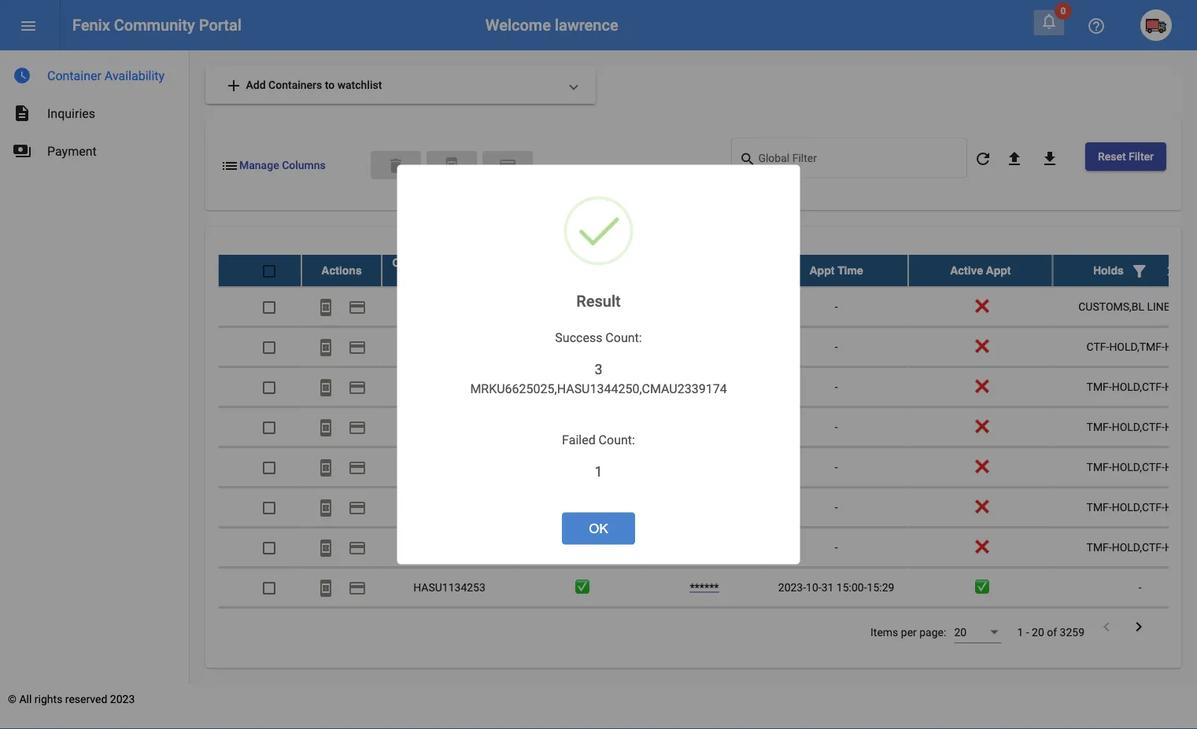 Task type: locate. For each thing, give the bounding box(es) containing it.
5 row from the top
[[218, 407, 1197, 447]]

15:29
[[867, 581, 894, 594]]

tmf-hold,ctf-hold for 6th row from the bottom
[[1086, 420, 1193, 433]]

ctf-hold,tmf-hold
[[1086, 340, 1193, 353]]

1 vertical spatial 1
[[1017, 626, 1023, 639]]

no color image containing navigate_before
[[1097, 617, 1116, 636]]

payments
[[13, 142, 31, 161]]

1 horizontal spatial 1
[[1017, 626, 1023, 639]]

actions
[[321, 264, 362, 277]]

column header
[[645, 255, 764, 286], [1053, 255, 1197, 286]]

count: for failed count:
[[599, 433, 635, 448]]

hold for fourth row from the bottom
[[1165, 501, 1193, 514]]

file_download button
[[1034, 142, 1066, 174]]

appt
[[809, 264, 835, 277], [986, 264, 1011, 277]]

count: down result
[[605, 330, 642, 345]]

book_online for fourth row from the bottom
[[316, 498, 335, 517]]

1 for 1
[[595, 464, 602, 480]]

10-
[[806, 581, 821, 594]]

navigation
[[0, 50, 189, 170]]

15:00-
[[836, 581, 867, 594]]

time
[[838, 264, 863, 277]]

count:
[[605, 330, 642, 345], [599, 433, 635, 448]]

1 left of
[[1017, 626, 1023, 639]]

- for eighth row from the bottom of the page
[[835, 340, 838, 353]]

2023
[[110, 693, 135, 706]]

1 inside the result dialog
[[595, 464, 602, 480]]

0 horizontal spatial appt
[[809, 264, 835, 277]]

no color image
[[1087, 16, 1106, 35], [973, 149, 992, 168], [1005, 149, 1024, 168], [442, 156, 461, 175], [348, 298, 367, 317], [348, 338, 367, 357], [316, 378, 335, 397], [348, 378, 367, 397], [316, 418, 335, 437], [316, 458, 335, 477], [348, 458, 367, 477], [348, 539, 367, 557], [1097, 617, 1116, 636]]

no color image inside filter_alt popup button
[[1130, 262, 1149, 280]]

0 horizontal spatial container
[[47, 68, 101, 83]]

appt right active at the right top of page
[[986, 264, 1011, 277]]

1 horizontal spatial appt
[[986, 264, 1011, 277]]

1 horizontal spatial column header
[[1053, 255, 1197, 286]]

1 hold,ctf- from the top
[[1112, 380, 1165, 393]]

tmf-hold,ctf-hold for 4th row from the top
[[1086, 380, 1193, 393]]

container for nbr
[[392, 256, 444, 269]]

4 row from the top
[[218, 367, 1197, 407]]

navigate_before
[[1097, 617, 1116, 636]]

count: right failed
[[599, 433, 635, 448]]

no color image containing menu
[[19, 16, 38, 35]]

2 row from the top
[[218, 287, 1197, 327]]

❌
[[575, 300, 586, 313], [975, 300, 986, 313], [575, 340, 586, 353], [975, 340, 986, 353], [575, 380, 586, 393], [975, 380, 986, 393], [975, 420, 986, 433], [975, 460, 986, 473], [575, 501, 586, 514], [975, 501, 986, 514], [575, 541, 586, 554], [975, 541, 986, 554]]

7 row from the top
[[218, 488, 1197, 528]]

failed
[[562, 433, 595, 448]]

payment for 6th row from the bottom
[[348, 418, 367, 437]]

hold
[[1173, 300, 1197, 313], [1165, 340, 1193, 353], [1165, 380, 1193, 393], [1165, 420, 1193, 433], [1165, 460, 1193, 473], [1165, 501, 1193, 514], [1165, 541, 1193, 554]]

payment button for 9th row from the top
[[342, 572, 373, 603]]

4 hold,ctf- from the top
[[1112, 501, 1165, 514]]

book_online button for payment button related to fifth row from the bottom of the page
[[310, 451, 342, 483]]

grid
[[218, 255, 1197, 648]]

payment for eighth row from the bottom of the page
[[348, 338, 367, 357]]

-
[[835, 300, 838, 313], [835, 340, 838, 353], [703, 380, 706, 393], [835, 380, 838, 393], [835, 420, 838, 433], [835, 460, 838, 473], [835, 501, 838, 514], [835, 541, 838, 554], [1138, 581, 1141, 594], [1026, 626, 1029, 639]]

no color image containing refresh
[[973, 149, 992, 168]]

2 hold,ctf- from the top
[[1112, 420, 1165, 433]]

reset filter
[[1098, 150, 1154, 163]]

4 tmf-hold,ctf-hold from the top
[[1086, 501, 1193, 514]]

3 tmf- from the top
[[1086, 460, 1112, 473]]

filter_alt
[[1130, 262, 1149, 280]]

payment for fourth row from the bottom
[[348, 498, 367, 517]]

hold for 4th row from the top
[[1165, 380, 1193, 393]]

© all rights reserved 2023
[[8, 693, 135, 706]]

1 tmf- from the top
[[1086, 380, 1112, 393]]

container inside navigation
[[47, 68, 101, 83]]

tmf-hold,ctf-hold for fourth row from the bottom
[[1086, 501, 1193, 514]]

0 horizontal spatial 20
[[954, 626, 967, 639]]

tmf- for eighth row from the top
[[1086, 541, 1112, 554]]

1 horizontal spatial container
[[392, 256, 444, 269]]

container up inquiries at left
[[47, 68, 101, 83]]

result dialog
[[397, 165, 800, 565]]

no color image inside refresh button
[[973, 149, 992, 168]]

hold,ctf- for fifth row from the bottom of the page
[[1112, 460, 1165, 473]]

2 20 from the left
[[1032, 626, 1044, 639]]

inquiries
[[47, 106, 95, 121]]

appt left time
[[809, 264, 835, 277]]

mrku6625025,hasu1344250,cmau2339174
[[470, 382, 727, 397]]

hold,ctf- for 6th row from the bottom
[[1112, 420, 1165, 433]]

container nbr column header
[[382, 255, 517, 286]]

3 tmf-hold,ctf-hold from the top
[[1086, 460, 1193, 473]]

payment button
[[482, 151, 533, 179], [342, 291, 373, 322], [342, 331, 373, 362], [342, 371, 373, 403], [342, 411, 373, 443], [342, 451, 373, 483], [342, 492, 373, 523], [342, 532, 373, 563], [342, 572, 373, 603]]

1 appt from the left
[[809, 264, 835, 277]]

column header containing filter_alt
[[1053, 255, 1197, 286]]

1 horizontal spatial 20
[[1032, 626, 1044, 639]]

no color image
[[1040, 12, 1059, 31], [19, 16, 38, 35], [13, 66, 31, 85], [13, 104, 31, 123], [13, 142, 31, 161], [1040, 149, 1059, 168], [739, 150, 758, 169], [220, 156, 239, 175], [498, 156, 517, 175], [1130, 262, 1149, 280], [1161, 262, 1180, 280], [316, 298, 335, 317], [316, 338, 335, 357], [348, 418, 367, 437], [316, 498, 335, 517], [348, 498, 367, 517], [316, 539, 335, 557], [316, 579, 335, 598], [348, 579, 367, 598], [1129, 617, 1148, 636]]

tmf- for 6th row from the bottom
[[1086, 420, 1112, 433]]

no color image containing file_download
[[1040, 149, 1059, 168]]

no color image containing file_upload
[[1005, 149, 1024, 168]]

1 20 from the left
[[954, 626, 967, 639]]

hold,ctf-
[[1112, 380, 1165, 393], [1112, 420, 1165, 433], [1112, 460, 1165, 473], [1112, 501, 1165, 514], [1112, 541, 1165, 554]]

book_online button
[[427, 151, 477, 179], [310, 291, 342, 322], [310, 331, 342, 362], [310, 371, 342, 403], [310, 411, 342, 443], [310, 451, 342, 483], [310, 492, 342, 523], [310, 532, 342, 563], [310, 572, 342, 603]]

payment
[[498, 156, 517, 175], [348, 298, 367, 317], [348, 338, 367, 357], [348, 378, 367, 397], [348, 418, 367, 437], [348, 458, 367, 477], [348, 498, 367, 517], [348, 539, 367, 557], [348, 579, 367, 598]]

delete
[[386, 156, 405, 175]]

1 vertical spatial count:
[[599, 433, 635, 448]]

ok button
[[562, 513, 635, 545]]

hold for 9th row from the bottom
[[1173, 300, 1197, 313]]

payment
[[47, 144, 97, 159]]

9 row from the top
[[218, 568, 1197, 608]]

fenix community portal
[[72, 16, 242, 34]]

no color image inside unfold_more button
[[1161, 262, 1180, 280]]

hasu1134253
[[413, 581, 485, 594]]

payment for 4th row from the top
[[348, 378, 367, 397]]

20 left of
[[1032, 626, 1044, 639]]

no color image inside help_outline popup button
[[1087, 16, 1106, 35]]

hold for 6th row from the bottom
[[1165, 420, 1193, 433]]

1 row from the top
[[218, 255, 1197, 287]]

2 column header from the left
[[1053, 255, 1197, 286]]

tmf-
[[1086, 380, 1112, 393], [1086, 420, 1112, 433], [1086, 460, 1112, 473], [1086, 501, 1112, 514], [1086, 541, 1112, 554]]

reset
[[1098, 150, 1126, 163]]

book_online
[[442, 156, 461, 175], [316, 298, 335, 317], [316, 338, 335, 357], [316, 378, 335, 397], [316, 418, 335, 437], [316, 458, 335, 477], [316, 498, 335, 517], [316, 539, 335, 557], [316, 579, 335, 598]]

5 hold,ctf- from the top
[[1112, 541, 1165, 554]]

no color image containing search
[[739, 150, 758, 169]]

no color image containing navigate_next
[[1129, 617, 1148, 636]]

container
[[47, 68, 101, 83], [392, 256, 444, 269]]

20 right page:
[[954, 626, 967, 639]]

0 vertical spatial count:
[[605, 330, 642, 345]]

4 tmf- from the top
[[1086, 501, 1112, 514]]

items per page:
[[870, 626, 946, 639]]

2 tmf-hold,ctf-hold from the top
[[1086, 420, 1193, 433]]

no color image containing notifications_none
[[1040, 12, 1059, 31]]

welcome lawrence
[[485, 16, 618, 34]]

2 appt from the left
[[986, 264, 1011, 277]]

no color image inside navigate_before button
[[1097, 617, 1116, 636]]

0 horizontal spatial ✅
[[575, 581, 586, 594]]

book_online for eighth row from the bottom of the page
[[316, 338, 335, 357]]

book_online for 9th row from the bottom
[[316, 298, 335, 317]]

payment button for fifth row from the bottom of the page
[[342, 451, 373, 483]]

filter
[[1129, 150, 1154, 163]]

- for 6th row from the bottom
[[835, 420, 838, 433]]

0 horizontal spatial column header
[[645, 255, 764, 286]]

no color image containing unfold_more
[[1161, 262, 1180, 280]]

menu button
[[13, 9, 44, 41]]

1
[[595, 464, 602, 480], [1017, 626, 1023, 639]]

columns
[[282, 159, 326, 172]]

active appt column header
[[908, 255, 1053, 286]]

book_online button for payment button associated with eighth row from the bottom of the page
[[310, 331, 342, 362]]

1 ✅ from the left
[[575, 581, 586, 594]]

1 vertical spatial container
[[392, 256, 444, 269]]

no color image containing list
[[220, 156, 239, 175]]

payment button for 4th row from the top
[[342, 371, 373, 403]]

book_online button for payment button corresponding to 4th row from the top
[[310, 371, 342, 403]]

0 vertical spatial container
[[47, 68, 101, 83]]

success count:
[[555, 330, 642, 345]]

tmf-hold,ctf-hold
[[1086, 380, 1193, 393], [1086, 420, 1193, 433], [1086, 460, 1193, 473], [1086, 501, 1193, 514], [1086, 541, 1193, 554]]

no color image inside menu button
[[19, 16, 38, 35]]

container inside column header
[[392, 256, 444, 269]]

delete image
[[386, 156, 405, 175]]

0 horizontal spatial 1
[[595, 464, 602, 480]]

2 tmf- from the top
[[1086, 420, 1112, 433]]

2023-
[[778, 581, 806, 594]]

payment button for fourth row from the bottom
[[342, 492, 373, 523]]

delete button
[[371, 151, 421, 179]]

10 row from the top
[[218, 608, 1197, 648]]

no color image containing help_outline
[[1087, 16, 1106, 35]]

ctf-
[[1086, 340, 1109, 353]]

1 down failed count:
[[595, 464, 602, 480]]

0 vertical spatial 1
[[595, 464, 602, 480]]

1 tmf-hold,ctf-hold from the top
[[1086, 380, 1193, 393]]

book_online button for payment button related to 6th row from the bottom
[[310, 411, 342, 443]]

✅
[[575, 581, 586, 594], [975, 581, 986, 594]]

1 column header from the left
[[645, 255, 764, 286]]

8 row from the top
[[218, 528, 1197, 568]]

lawrence
[[555, 16, 618, 34]]

appt time
[[809, 264, 863, 277]]

5 tmf- from the top
[[1086, 541, 1112, 554]]

no color image containing filter_alt
[[1130, 262, 1149, 280]]

payment button for 6th row from the bottom
[[342, 411, 373, 443]]

20
[[954, 626, 967, 639], [1032, 626, 1044, 639]]

Global Watchlist Filter field
[[758, 155, 959, 167]]

5 tmf-hold,ctf-hold from the top
[[1086, 541, 1193, 554]]

per
[[901, 626, 917, 639]]

customs,bl line hold
[[1078, 300, 1197, 313]]

3 mrku6625025,hasu1344250,cmau2339174
[[470, 361, 727, 397]]

3 hold,ctf- from the top
[[1112, 460, 1165, 473]]

3
[[595, 361, 602, 378]]

row
[[218, 255, 1197, 287], [218, 287, 1197, 327], [218, 327, 1197, 367], [218, 367, 1197, 407], [218, 407, 1197, 447], [218, 447, 1197, 488], [218, 488, 1197, 528], [218, 528, 1197, 568], [218, 568, 1197, 608], [218, 608, 1197, 648]]

container up the nbr
[[392, 256, 444, 269]]

1 horizontal spatial ✅
[[975, 581, 986, 594]]

cell
[[382, 287, 517, 326], [645, 287, 764, 326], [382, 327, 517, 366], [645, 327, 764, 366], [382, 407, 517, 447], [517, 407, 645, 447], [645, 407, 764, 447], [382, 447, 517, 487], [517, 447, 645, 487], [645, 447, 764, 487], [382, 488, 517, 527], [645, 488, 764, 527], [382, 528, 517, 567], [645, 528, 764, 567], [218, 608, 301, 647], [301, 608, 382, 647], [382, 608, 517, 647], [517, 608, 645, 647], [645, 608, 764, 647], [764, 608, 908, 647], [908, 608, 1053, 647], [1053, 608, 1197, 647]]



Task type: vqa. For each thing, say whether or not it's contained in the screenshot.


Task type: describe. For each thing, give the bounding box(es) containing it.
- link
[[703, 380, 706, 393]]

search
[[739, 151, 756, 167]]

page:
[[919, 626, 946, 639]]

description
[[13, 104, 31, 123]]

navigation containing watch_later
[[0, 50, 189, 170]]

filter_alt button
[[1124, 255, 1155, 286]]

refresh
[[973, 149, 992, 168]]

reset filter button
[[1085, 142, 1166, 171]]

navigate_before button
[[1092, 617, 1121, 640]]

- for fourth row from the bottom
[[835, 501, 838, 514]]

appt time column header
[[764, 255, 908, 286]]

availability
[[105, 68, 165, 83]]

no color image containing payments
[[13, 142, 31, 161]]

3 row from the top
[[218, 327, 1197, 367]]

1 for 1 - 20 of 3259
[[1017, 626, 1023, 639]]

hold,tmf-
[[1109, 340, 1165, 353]]

tmf- for 4th row from the top
[[1086, 380, 1112, 393]]

book_online for 4th row from the top
[[316, 378, 335, 397]]

no color image inside notifications_none popup button
[[1040, 12, 1059, 31]]

hold,ctf- for eighth row from the top
[[1112, 541, 1165, 554]]

no color image inside file_upload button
[[1005, 149, 1024, 168]]

community
[[114, 16, 195, 34]]

tmf- for fifth row from the bottom of the page
[[1086, 460, 1112, 473]]

1 - 20 of 3259
[[1017, 626, 1084, 639]]

- for eighth row from the top
[[835, 541, 838, 554]]

©
[[8, 693, 17, 706]]

payment button for eighth row from the bottom of the page
[[342, 331, 373, 362]]

available? column header
[[517, 255, 645, 286]]

no color image inside file_download button
[[1040, 149, 1059, 168]]

count: for success count:
[[605, 330, 642, 345]]

holds filter_alt
[[1093, 262, 1149, 280]]

navigate_next
[[1129, 617, 1148, 636]]

notifications_none
[[1040, 12, 1059, 31]]

no color image containing watch_later
[[13, 66, 31, 85]]

container availability
[[47, 68, 165, 83]]

all
[[19, 693, 32, 706]]

holds
[[1093, 264, 1124, 277]]

payment for 9th row from the top
[[348, 579, 367, 598]]

welcome
[[485, 16, 551, 34]]

****** link
[[690, 581, 719, 594]]

book_online for eighth row from the top
[[316, 539, 335, 557]]

unfold_more
[[1161, 262, 1180, 280]]

book_online button for 9th row from the bottom's payment button
[[310, 291, 342, 322]]

payment for eighth row from the top
[[348, 539, 367, 557]]

line
[[1147, 300, 1170, 313]]

book_online button for payment button for eighth row from the top
[[310, 532, 342, 563]]

rights
[[35, 693, 62, 706]]

payment button for 9th row from the bottom
[[342, 291, 373, 322]]

active
[[950, 264, 983, 277]]

tmf-hold,ctf-hold for fifth row from the bottom of the page
[[1086, 460, 1193, 473]]

31
[[821, 581, 834, 594]]

apzu3818221
[[414, 380, 485, 393]]

payment for fifth row from the bottom of the page
[[348, 458, 367, 477]]

payment for 9th row from the bottom
[[348, 298, 367, 317]]

container nbr
[[392, 256, 444, 285]]

notifications_none button
[[1033, 9, 1065, 36]]

portal
[[199, 16, 242, 34]]

tmf- for fourth row from the bottom
[[1086, 501, 1112, 514]]

list
[[220, 156, 239, 175]]

payment button for eighth row from the top
[[342, 532, 373, 563]]

- for 4th row from the top
[[835, 380, 838, 393]]

result
[[576, 292, 621, 311]]

menu
[[19, 16, 38, 35]]

book_online for fifth row from the bottom of the page
[[316, 458, 335, 477]]

available?
[[553, 264, 608, 277]]

book_online button for 9th row from the top payment button
[[310, 572, 342, 603]]

6 row from the top
[[218, 447, 1197, 488]]

hold for eighth row from the bottom of the page
[[1165, 340, 1193, 353]]

help_outline
[[1087, 16, 1106, 35]]

file_upload
[[1005, 149, 1024, 168]]

ok
[[589, 521, 608, 536]]

3259
[[1060, 626, 1084, 639]]

hold for eighth row from the top
[[1165, 541, 1193, 554]]

file_download
[[1040, 149, 1059, 168]]

tmf-hold,ctf-hold for eighth row from the top
[[1086, 541, 1193, 554]]

hold for fifth row from the bottom of the page
[[1165, 460, 1193, 473]]

actions column header
[[301, 255, 382, 286]]

book_online for 9th row from the top
[[316, 579, 335, 598]]

grid containing filter_alt
[[218, 255, 1197, 648]]

2023-10-31 15:00-15:29
[[778, 581, 894, 594]]

refresh button
[[967, 142, 999, 174]]

nbr
[[408, 272, 427, 285]]

no color image containing description
[[13, 104, 31, 123]]

file_upload button
[[999, 142, 1030, 174]]

- for fifth row from the bottom of the page
[[835, 460, 838, 473]]

active appt
[[950, 264, 1011, 277]]

success
[[555, 330, 602, 345]]

- for 9th row from the bottom
[[835, 300, 838, 313]]

fenix
[[72, 16, 110, 34]]

row containing filter_alt
[[218, 255, 1197, 287]]

book_online button for payment button related to fourth row from the bottom
[[310, 492, 342, 523]]

help_outline button
[[1081, 9, 1112, 41]]

unfold_more button
[[1155, 255, 1187, 286]]

manage
[[239, 159, 279, 172]]

2 ✅ from the left
[[975, 581, 986, 594]]

book_online for 6th row from the bottom
[[316, 418, 335, 437]]

no color image inside navigate_next button
[[1129, 617, 1148, 636]]

navigate_next button
[[1125, 617, 1153, 640]]

watch_later
[[13, 66, 31, 85]]

container for availability
[[47, 68, 101, 83]]

items
[[870, 626, 898, 639]]

hold,ctf- for 4th row from the top
[[1112, 380, 1165, 393]]

hold,ctf- for fourth row from the bottom
[[1112, 501, 1165, 514]]

of
[[1047, 626, 1057, 639]]

failed count:
[[562, 433, 635, 448]]

customs,bl
[[1078, 300, 1144, 313]]

reserved
[[65, 693, 107, 706]]

list manage columns
[[220, 156, 326, 175]]

******
[[690, 581, 719, 594]]



